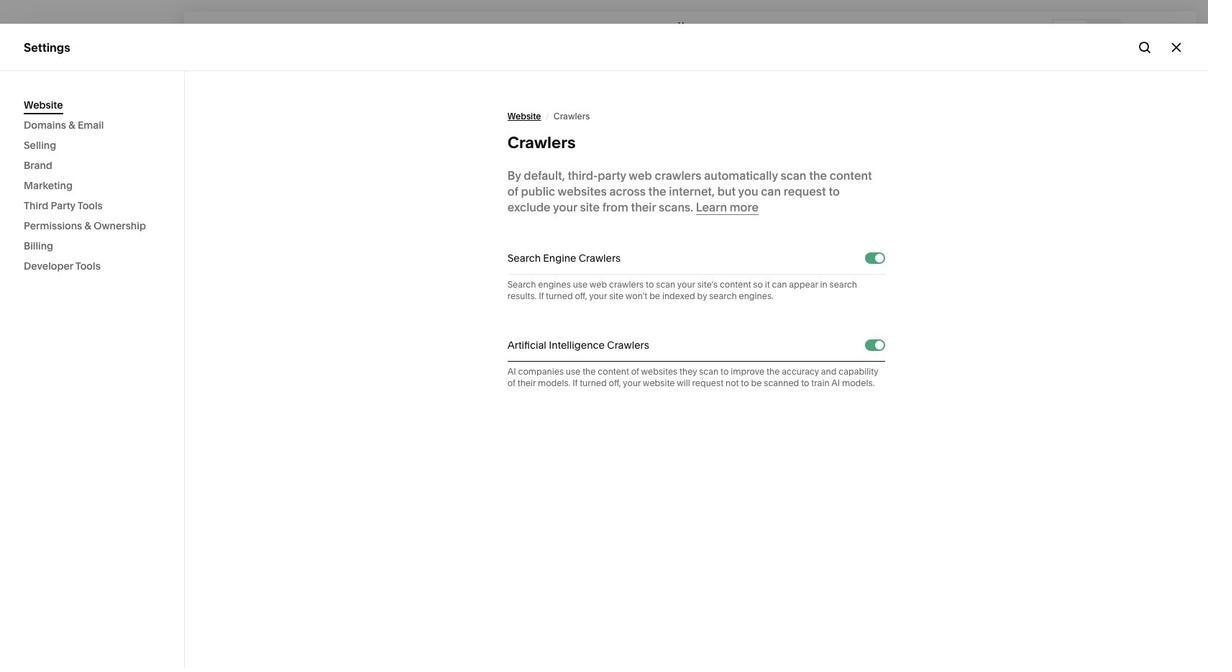 Task type: vqa. For each thing, say whether or not it's contained in the screenshot.
REDO icon
no



Task type: locate. For each thing, give the bounding box(es) containing it.
0 horizontal spatial search image
[[144, 24, 160, 40]]

desktop image
[[1062, 23, 1078, 39]]

search image
[[144, 24, 160, 40], [1137, 39, 1153, 55]]

mobile image
[[1096, 23, 1111, 39]]

tab list
[[1054, 20, 1120, 43]]



Task type: describe. For each thing, give the bounding box(es) containing it.
cross large image
[[1169, 39, 1185, 55]]

site preview image
[[1168, 23, 1184, 39]]

1 horizontal spatial search image
[[1137, 39, 1153, 55]]

logo squarespace image
[[24, 24, 40, 40]]

style image
[[1134, 23, 1150, 39]]



